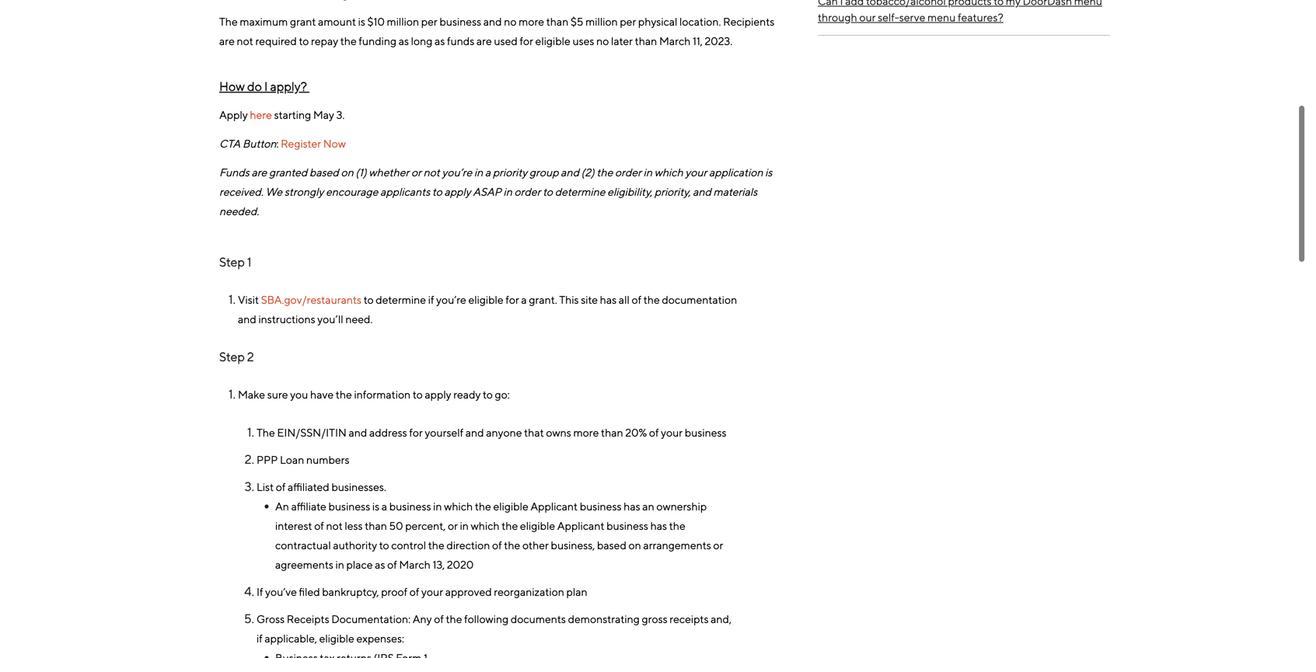 Task type: locate. For each thing, give the bounding box(es) containing it.
or
[[411, 166, 421, 179], [448, 520, 458, 533], [713, 539, 723, 552]]

million right $10
[[387, 15, 419, 28]]

long
[[411, 35, 433, 47]]

or right arrangements
[[713, 539, 723, 552]]

2 per from the left
[[620, 15, 636, 28]]

step for step 2
[[219, 349, 245, 364]]

agreements
[[275, 559, 333, 571]]

2 horizontal spatial is
[[765, 166, 772, 179]]

not up the applicants
[[423, 166, 440, 179]]

funds
[[219, 166, 249, 179]]

1 horizontal spatial march
[[659, 35, 691, 47]]

list
[[257, 481, 274, 494]]

0 vertical spatial march
[[659, 35, 691, 47]]

your up priority,
[[685, 166, 707, 179]]

1 vertical spatial based
[[597, 539, 627, 552]]

business inside the maximum grant amount is $10 million per business and no more than $5 million per physical location. recipients are not required to repay the funding as long as funds are used for eligible uses no later than march 11, 2023.
[[440, 15, 481, 28]]

than left "20%"
[[601, 426, 623, 439]]

(2)
[[581, 166, 595, 179]]

than inside list of affiliated businesses. an affiliate business is a business in which the eligible applicant business has an ownership interest of not less than 50 percent, or in which the eligible applicant business has the contractual authority to control the direction of the other business, based on arrangements or agreements in place as of march 13, 2020
[[365, 520, 387, 533]]

not inside the maximum grant amount is $10 million per business and no more than $5 million per physical location. recipients are not required to repay the funding as long as funds are used for eligible uses no later than march 11, 2023.
[[237, 35, 253, 47]]

or up the applicants
[[411, 166, 421, 179]]

the inside to determine if you're eligible for a grant. this site has all of the documentation and instructions you'll need.
[[644, 293, 660, 306]]

interest
[[275, 520, 312, 533]]

as right place
[[375, 559, 385, 571]]

than down physical
[[635, 35, 657, 47]]

of inside gross receipts documentation: any of the following documents demonstrating gross receipts and, if applicable, eligible expenses:
[[434, 613, 444, 626]]

serve
[[899, 11, 926, 24]]

0 vertical spatial if
[[428, 293, 434, 306]]

step left 2
[[219, 349, 245, 364]]

on left arrangements
[[629, 539, 641, 552]]

0 vertical spatial is
[[358, 15, 365, 28]]

per up the "long"
[[421, 15, 437, 28]]

2 horizontal spatial has
[[650, 520, 667, 533]]

order up eligibility,
[[615, 166, 641, 179]]

13,
[[433, 559, 445, 571]]

list of affiliated businesses. an affiliate business is a business in which the eligible applicant business has an ownership interest of not less than 50 percent, or in which the eligible applicant business has the contractual authority to control the direction of the other business, based on arrangements or agreements in place as of march 13, 2020
[[257, 481, 725, 571]]

which up percent,
[[444, 500, 473, 513]]

is inside the maximum grant amount is $10 million per business and no more than $5 million per physical location. recipients are not required to repay the funding as long as funds are used for eligible uses no later than march 11, 2023.
[[358, 15, 365, 28]]

march inside list of affiliated businesses. an affiliate business is a business in which the eligible applicant business has an ownership interest of not less than 50 percent, or in which the eligible applicant business has the contractual authority to control the direction of the other business, based on arrangements or agreements in place as of march 13, 2020
[[399, 559, 431, 571]]

of right direction
[[492, 539, 502, 552]]

is inside funds are granted based on (1) whether or not you're in a priority group and (2) the order in which your application is received. we strongly encourage applicants to apply asap in order to determine eligibility, priority, and materials needed.
[[765, 166, 772, 179]]

1 horizontal spatial on
[[629, 539, 641, 552]]

applicant up the other
[[531, 500, 578, 513]]

1 vertical spatial your
[[661, 426, 683, 439]]

are left used on the top of the page
[[477, 35, 492, 47]]

maximum
[[240, 15, 288, 28]]

have
[[310, 388, 334, 401]]

sba.gov/restaurants
[[261, 293, 362, 306]]

0 horizontal spatial determine
[[376, 293, 426, 306]]

2 million from the left
[[586, 15, 618, 28]]

to left my in the top right of the page
[[994, 0, 1004, 7]]

instructions
[[258, 313, 315, 326]]

i left add at the top
[[840, 0, 843, 7]]

0 vertical spatial based
[[309, 166, 339, 179]]

whether
[[369, 166, 409, 179]]

you'll
[[317, 313, 343, 326]]

may
[[313, 109, 334, 121]]

step
[[219, 255, 245, 269], [219, 349, 245, 364]]

in
[[474, 166, 483, 179], [643, 166, 652, 179], [503, 186, 512, 198], [433, 500, 442, 513], [460, 520, 469, 533], [336, 559, 344, 571]]

0 vertical spatial on
[[341, 166, 354, 179]]

more
[[519, 15, 544, 28], [573, 426, 599, 439]]

menu right 'doordash'
[[1074, 0, 1102, 7]]

2 horizontal spatial for
[[520, 35, 533, 47]]

0 horizontal spatial order
[[514, 186, 541, 198]]

the for the ein/ssn/itin and address for yourself and anyone that owns more than 20% of your business
[[257, 426, 275, 439]]

1 horizontal spatial has
[[624, 500, 640, 513]]

has left all
[[600, 293, 617, 306]]

a inside funds are granted based on (1) whether or not you're in a priority group and (2) the order in which your application is received. we strongly encourage applicants to apply asap in order to determine eligibility, priority, and materials needed.
[[485, 166, 491, 179]]

0 horizontal spatial not
[[237, 35, 253, 47]]

march left 11,
[[659, 35, 691, 47]]

1 horizontal spatial based
[[597, 539, 627, 552]]

0 horizontal spatial on
[[341, 166, 354, 179]]

granted
[[269, 166, 307, 179]]

business up "50"
[[389, 500, 431, 513]]

0 horizontal spatial per
[[421, 15, 437, 28]]

1 horizontal spatial menu
[[1074, 0, 1102, 7]]

0 vertical spatial no
[[504, 15, 517, 28]]

as right the "long"
[[435, 35, 445, 47]]

1 vertical spatial a
[[521, 293, 527, 306]]

the maximum grant amount is $10 million per business and no more than $5 million per physical location. recipients are not required to repay the funding as long as funds are used for eligible uses no later than march 11, 2023.
[[219, 15, 777, 47]]

to down group at the top left of the page
[[543, 186, 553, 198]]

1 horizontal spatial no
[[596, 35, 609, 47]]

here link
[[250, 109, 272, 121]]

0 vertical spatial which
[[654, 166, 683, 179]]

1 horizontal spatial is
[[372, 500, 380, 513]]

0 vertical spatial your
[[685, 166, 707, 179]]

1 horizontal spatial are
[[251, 166, 267, 179]]

menu right serve
[[928, 11, 956, 24]]

more right owns
[[573, 426, 599, 439]]

0 vertical spatial applicant
[[531, 500, 578, 513]]

1 horizontal spatial million
[[586, 15, 618, 28]]

step 1
[[219, 255, 252, 269]]

eligibility,
[[607, 186, 652, 198]]

0 vertical spatial the
[[219, 15, 238, 28]]

1 horizontal spatial the
[[257, 426, 275, 439]]

for right used on the top of the page
[[520, 35, 533, 47]]

1 vertical spatial not
[[423, 166, 440, 179]]

1 horizontal spatial i
[[840, 0, 843, 7]]

determine
[[555, 186, 605, 198], [376, 293, 426, 306]]

ownership
[[656, 500, 707, 513]]

0 horizontal spatial has
[[600, 293, 617, 306]]

as inside list of affiliated businesses. an affiliate business is a business in which the eligible applicant business has an ownership interest of not less than 50 percent, or in which the eligible applicant business has the contractual authority to control the direction of the other business, based on arrangements or agreements in place as of march 13, 2020
[[375, 559, 385, 571]]

or inside funds are granted based on (1) whether or not you're in a priority group and (2) the order in which your application is received. we strongly encourage applicants to apply asap in order to determine eligibility, priority, and materials needed.
[[411, 166, 421, 179]]

than left "50"
[[365, 520, 387, 533]]

control
[[391, 539, 426, 552]]

a
[[485, 166, 491, 179], [521, 293, 527, 306], [382, 500, 387, 513]]

business up funds
[[440, 15, 481, 28]]

1 vertical spatial step
[[219, 349, 245, 364]]

0 horizontal spatial your
[[421, 586, 443, 599]]

0 horizontal spatial based
[[309, 166, 339, 179]]

1 horizontal spatial order
[[615, 166, 641, 179]]

not down maximum at the top
[[237, 35, 253, 47]]

apply left asap
[[444, 186, 471, 198]]

0 horizontal spatial i
[[264, 79, 268, 94]]

are up how at left
[[219, 35, 235, 47]]

apply
[[219, 109, 248, 121]]

0 vertical spatial for
[[520, 35, 533, 47]]

applicant up business,
[[557, 520, 604, 533]]

grant
[[290, 15, 316, 28]]

has left an on the bottom of the page
[[624, 500, 640, 513]]

1 vertical spatial no
[[596, 35, 609, 47]]

1 vertical spatial more
[[573, 426, 599, 439]]

1 vertical spatial order
[[514, 186, 541, 198]]

as left the "long"
[[399, 35, 409, 47]]

i right 'do'
[[264, 79, 268, 94]]

no
[[504, 15, 517, 28], [596, 35, 609, 47]]

1 vertical spatial determine
[[376, 293, 426, 306]]

your right "20%"
[[661, 426, 683, 439]]

1 vertical spatial for
[[506, 293, 519, 306]]

is right application
[[765, 166, 772, 179]]

2 horizontal spatial not
[[423, 166, 440, 179]]

eligible inside to determine if you're eligible for a grant. this site has all of the documentation and instructions you'll need.
[[468, 293, 504, 306]]

0 horizontal spatial a
[[382, 500, 387, 513]]

no up used on the top of the page
[[504, 15, 517, 28]]

step left 1
[[219, 255, 245, 269]]

applicable,
[[265, 632, 317, 645]]

2 vertical spatial for
[[409, 426, 423, 439]]

1 horizontal spatial determine
[[555, 186, 605, 198]]

an
[[642, 500, 654, 513]]

and right priority,
[[693, 186, 711, 198]]

0 vertical spatial apply
[[444, 186, 471, 198]]

your down 13,
[[421, 586, 443, 599]]

0 horizontal spatial if
[[257, 632, 263, 645]]

and up used on the top of the page
[[483, 15, 502, 28]]

to down grant
[[299, 35, 309, 47]]

based up strongly
[[309, 166, 339, 179]]

location.
[[680, 15, 721, 28]]

which
[[654, 166, 683, 179], [444, 500, 473, 513], [471, 520, 500, 533]]

business right "20%"
[[685, 426, 727, 439]]

has
[[600, 293, 617, 306], [624, 500, 640, 513], [650, 520, 667, 533]]

to right 'information'
[[413, 388, 423, 401]]

are inside funds are granted based on (1) whether or not you're in a priority group and (2) the order in which your application is received. we strongly encourage applicants to apply asap in order to determine eligibility, priority, and materials needed.
[[251, 166, 267, 179]]

0 vertical spatial has
[[600, 293, 617, 306]]

2 horizontal spatial your
[[685, 166, 707, 179]]

or up direction
[[448, 520, 458, 533]]

1
[[247, 255, 252, 269]]

the
[[219, 15, 238, 28], [257, 426, 275, 439]]

if you've filed bankruptcy, proof of your approved reorganization plan
[[257, 586, 587, 599]]

ppp
[[257, 454, 278, 466]]

as
[[399, 35, 409, 47], [435, 35, 445, 47], [375, 559, 385, 571]]

proof
[[381, 586, 407, 599]]

the left maximum at the top
[[219, 15, 238, 28]]

0 vertical spatial order
[[615, 166, 641, 179]]

1 horizontal spatial per
[[620, 15, 636, 28]]

0 horizontal spatial million
[[387, 15, 419, 28]]

ein/ssn/itin
[[277, 426, 347, 439]]

to left go: at the left
[[483, 388, 493, 401]]

0 vertical spatial you're
[[442, 166, 472, 179]]

in up eligibility,
[[643, 166, 652, 179]]

tobacco/alcohol
[[866, 0, 946, 7]]

to down "50"
[[379, 539, 389, 552]]

more inside the maximum grant amount is $10 million per business and no more than $5 million per physical location. recipients are not required to repay the funding as long as funds are used for eligible uses no later than march 11, 2023.
[[519, 15, 544, 28]]

has down an on the bottom of the page
[[650, 520, 667, 533]]

all
[[619, 293, 630, 306]]

based inside list of affiliated businesses. an affiliate business is a business in which the eligible applicant business has an ownership interest of not less than 50 percent, or in which the eligible applicant business has the contractual authority to control the direction of the other business, based on arrangements or agreements in place as of march 13, 2020
[[597, 539, 627, 552]]

0 vertical spatial or
[[411, 166, 421, 179]]

self-
[[878, 11, 899, 24]]

approved
[[445, 586, 492, 599]]

sure
[[267, 388, 288, 401]]

0 vertical spatial more
[[519, 15, 544, 28]]

your inside funds are granted based on (1) whether or not you're in a priority group and (2) the order in which your application is received. we strongly encourage applicants to apply asap in order to determine eligibility, priority, and materials needed.
[[685, 166, 707, 179]]

are up we
[[251, 166, 267, 179]]

50
[[389, 520, 403, 533]]

gross
[[257, 613, 285, 626]]

to up need.
[[364, 293, 374, 306]]

which up priority,
[[654, 166, 683, 179]]

march down control
[[399, 559, 431, 571]]

funding
[[359, 35, 397, 47]]

1 horizontal spatial or
[[448, 520, 458, 533]]

(1)
[[356, 166, 367, 179]]

1 horizontal spatial a
[[485, 166, 491, 179]]

1 horizontal spatial your
[[661, 426, 683, 439]]

1 vertical spatial on
[[629, 539, 641, 552]]

1 horizontal spatial not
[[326, 520, 343, 533]]

a left the grant.
[[521, 293, 527, 306]]

2 vertical spatial has
[[650, 520, 667, 533]]

of right list
[[276, 481, 286, 494]]

determine inside funds are granted based on (1) whether or not you're in a priority group and (2) the order in which your application is received. we strongly encourage applicants to apply asap in order to determine eligibility, priority, and materials needed.
[[555, 186, 605, 198]]

a up asap
[[485, 166, 491, 179]]

0 vertical spatial a
[[485, 166, 491, 179]]

cta
[[219, 137, 240, 150]]

for right address
[[409, 426, 423, 439]]

no right uses
[[596, 35, 609, 47]]

apply left ready
[[425, 388, 451, 401]]

apply?
[[270, 79, 307, 94]]

a down businesses.
[[382, 500, 387, 513]]

0 horizontal spatial is
[[358, 15, 365, 28]]

0 vertical spatial i
[[840, 0, 843, 7]]

receipts
[[670, 613, 709, 626]]

the ein/ssn/itin and address for yourself and anyone that owns more than 20% of your business
[[257, 426, 727, 439]]

direction
[[447, 539, 490, 552]]

later
[[611, 35, 633, 47]]

0 vertical spatial step
[[219, 255, 245, 269]]

0 horizontal spatial are
[[219, 35, 235, 47]]

i inside can i add tobacco/alcohol products to my doordash menu through our self-serve menu features?
[[840, 0, 843, 7]]

based right business,
[[597, 539, 627, 552]]

of
[[632, 293, 641, 306], [649, 426, 659, 439], [276, 481, 286, 494], [314, 520, 324, 533], [492, 539, 502, 552], [387, 559, 397, 571], [410, 586, 419, 599], [434, 613, 444, 626]]

which inside funds are granted based on (1) whether or not you're in a priority group and (2) the order in which your application is received. we strongly encourage applicants to apply asap in order to determine eligibility, priority, and materials needed.
[[654, 166, 683, 179]]

0 vertical spatial menu
[[1074, 0, 1102, 7]]

2 step from the top
[[219, 349, 245, 364]]

you're inside to determine if you're eligible for a grant. this site has all of the documentation and instructions you'll need.
[[436, 293, 466, 306]]

for left the grant.
[[506, 293, 519, 306]]

2 vertical spatial is
[[372, 500, 380, 513]]

not left "less"
[[326, 520, 343, 533]]

2 horizontal spatial a
[[521, 293, 527, 306]]

repay
[[311, 35, 338, 47]]

1 million from the left
[[387, 15, 419, 28]]

which up direction
[[471, 520, 500, 533]]

order down group at the top left of the page
[[514, 186, 541, 198]]

eligible
[[535, 35, 571, 47], [468, 293, 504, 306], [493, 500, 528, 513], [520, 520, 555, 533], [319, 632, 354, 645]]

an
[[275, 500, 289, 513]]

per
[[421, 15, 437, 28], [620, 15, 636, 28]]

more left $5
[[519, 15, 544, 28]]

the up ppp
[[257, 426, 275, 439]]

and down visit
[[238, 313, 256, 326]]

2 vertical spatial or
[[713, 539, 723, 552]]

i
[[840, 0, 843, 7], [264, 79, 268, 94]]

loan
[[280, 454, 304, 466]]

1 vertical spatial the
[[257, 426, 275, 439]]

0 horizontal spatial as
[[375, 559, 385, 571]]

apply inside funds are granted based on (1) whether or not you're in a priority group and (2) the order in which your application is received. we strongly encourage applicants to apply asap in order to determine eligibility, priority, and materials needed.
[[444, 186, 471, 198]]

million right $5
[[586, 15, 618, 28]]

0 vertical spatial determine
[[555, 186, 605, 198]]

business left an on the bottom of the page
[[580, 500, 622, 513]]

than
[[546, 15, 569, 28], [635, 35, 657, 47], [601, 426, 623, 439], [365, 520, 387, 533]]

is left $10
[[358, 15, 365, 28]]

of right all
[[632, 293, 641, 306]]

million
[[387, 15, 419, 28], [586, 15, 618, 28]]

1 step from the top
[[219, 255, 245, 269]]

20%
[[625, 426, 647, 439]]

1 vertical spatial you're
[[436, 293, 466, 306]]

order
[[615, 166, 641, 179], [514, 186, 541, 198]]

0 horizontal spatial more
[[519, 15, 544, 28]]

1 vertical spatial applicant
[[557, 520, 604, 533]]

applicant
[[531, 500, 578, 513], [557, 520, 604, 533]]

1 vertical spatial i
[[264, 79, 268, 94]]

is down businesses.
[[372, 500, 380, 513]]

2 vertical spatial not
[[326, 520, 343, 533]]

of right any
[[434, 613, 444, 626]]

and
[[483, 15, 502, 28], [561, 166, 579, 179], [693, 186, 711, 198], [238, 313, 256, 326], [349, 426, 367, 439], [466, 426, 484, 439]]

per up later
[[620, 15, 636, 28]]

0 horizontal spatial or
[[411, 166, 421, 179]]

1 vertical spatial if
[[257, 632, 263, 645]]

filed
[[299, 586, 320, 599]]

1 vertical spatial march
[[399, 559, 431, 571]]

for inside the maximum grant amount is $10 million per business and no more than $5 million per physical location. recipients are not required to repay the funding as long as funds are used for eligible uses no later than march 11, 2023.
[[520, 35, 533, 47]]

on left the (1)
[[341, 166, 354, 179]]

2 vertical spatial a
[[382, 500, 387, 513]]

the inside the maximum grant amount is $10 million per business and no more than $5 million per physical location. recipients are not required to repay the funding as long as funds are used for eligible uses no later than march 11, 2023.
[[219, 15, 238, 28]]

owns
[[546, 426, 571, 439]]

1 vertical spatial menu
[[928, 11, 956, 24]]

how do i apply?
[[219, 79, 309, 94]]



Task type: vqa. For each thing, say whether or not it's contained in the screenshot.
the bottommost a
yes



Task type: describe. For each thing, give the bounding box(es) containing it.
in up asap
[[474, 166, 483, 179]]

less
[[345, 520, 363, 533]]

a inside list of affiliated businesses. an affiliate business is a business in which the eligible applicant business has an ownership interest of not less than 50 percent, or in which the eligible applicant business has the contractual authority to control the direction of the other business, based on arrangements or agreements in place as of march 13, 2020
[[382, 500, 387, 513]]

anyone
[[486, 426, 522, 439]]

how
[[219, 79, 245, 94]]

1 horizontal spatial as
[[399, 35, 409, 47]]

can
[[818, 0, 838, 7]]

11,
[[693, 35, 703, 47]]

ready
[[453, 388, 481, 401]]

authority
[[333, 539, 377, 552]]

and inside to determine if you're eligible for a grant. this site has all of the documentation and instructions you'll need.
[[238, 313, 256, 326]]

of inside to determine if you're eligible for a grant. this site has all of the documentation and instructions you'll need.
[[632, 293, 641, 306]]

affiliate
[[291, 500, 326, 513]]

do
[[247, 79, 262, 94]]

group
[[529, 166, 559, 179]]

march inside the maximum grant amount is $10 million per business and no more than $5 million per physical location. recipients are not required to repay the funding as long as funds are used for eligible uses no later than march 11, 2023.
[[659, 35, 691, 47]]

add
[[845, 0, 864, 7]]

than left $5
[[546, 15, 569, 28]]

applicants
[[380, 186, 430, 198]]

1 horizontal spatial more
[[573, 426, 599, 439]]

percent,
[[405, 520, 446, 533]]

you've
[[265, 586, 297, 599]]

starting
[[274, 109, 311, 121]]

you're inside funds are granted based on (1) whether or not you're in a priority group and (2) the order in which your application is received. we strongly encourage applicants to apply asap in order to determine eligibility, priority, and materials needed.
[[442, 166, 472, 179]]

based inside funds are granted based on (1) whether or not you're in a priority group and (2) the order in which your application is received. we strongly encourage applicants to apply asap in order to determine eligibility, priority, and materials needed.
[[309, 166, 339, 179]]

yourself
[[425, 426, 463, 439]]

doordash
[[1023, 0, 1072, 7]]

not inside list of affiliated businesses. an affiliate business is a business in which the eligible applicant business has an ownership interest of not less than 50 percent, or in which the eligible applicant business has the contractual authority to control the direction of the other business, based on arrangements or agreements in place as of march 13, 2020
[[326, 520, 343, 533]]

1 vertical spatial which
[[444, 500, 473, 513]]

expenses:
[[356, 632, 404, 645]]

the for the maximum grant amount is $10 million per business and no more than $5 million per physical location. recipients are not required to repay the funding as long as funds are used for eligible uses no later than march 11, 2023.
[[219, 15, 238, 28]]

our
[[859, 11, 876, 24]]

site
[[581, 293, 598, 306]]

to inside can i add tobacco/alcohol products to my doordash menu through our self-serve menu features?
[[994, 0, 1004, 7]]

$5
[[571, 15, 583, 28]]

now
[[323, 137, 346, 150]]

that
[[524, 426, 544, 439]]

0 horizontal spatial for
[[409, 426, 423, 439]]

apply here starting may 3.
[[219, 109, 347, 121]]

0 horizontal spatial no
[[504, 15, 517, 28]]

determine inside to determine if you're eligible for a grant. this site has all of the documentation and instructions you'll need.
[[376, 293, 426, 306]]

the inside gross receipts documentation: any of the following documents demonstrating gross receipts and, if applicable, eligible expenses:
[[446, 613, 462, 626]]

and left address
[[349, 426, 367, 439]]

priority,
[[654, 186, 691, 198]]

1 vertical spatial apply
[[425, 388, 451, 401]]

priority
[[493, 166, 527, 179]]

need.
[[345, 313, 373, 326]]

1 vertical spatial or
[[448, 520, 458, 533]]

recipients
[[723, 15, 775, 28]]

is inside list of affiliated businesses. an affiliate business is a business in which the eligible applicant business has an ownership interest of not less than 50 percent, or in which the eligible applicant business has the contractual authority to control the direction of the other business, based on arrangements or agreements in place as of march 13, 2020
[[372, 500, 380, 513]]

2 horizontal spatial as
[[435, 35, 445, 47]]

1 vertical spatial has
[[624, 500, 640, 513]]

other
[[522, 539, 549, 552]]

amount
[[318, 15, 356, 28]]

to inside the maximum grant amount is $10 million per business and no more than $5 million per physical location. recipients are not required to repay the funding as long as funds are used for eligible uses no later than march 11, 2023.
[[299, 35, 309, 47]]

a inside to determine if you're eligible for a grant. this site has all of the documentation and instructions you'll need.
[[521, 293, 527, 306]]

of down control
[[387, 559, 397, 571]]

2 vertical spatial which
[[471, 520, 500, 533]]

the inside funds are granted based on (1) whether or not you're in a priority group and (2) the order in which your application is received. we strongly encourage applicants to apply asap in order to determine eligibility, priority, and materials needed.
[[597, 166, 613, 179]]

to right the applicants
[[432, 186, 442, 198]]

business,
[[551, 539, 595, 552]]

documentation
[[662, 293, 737, 306]]

and left anyone
[[466, 426, 484, 439]]

button
[[242, 137, 276, 150]]

make sure you have the information to apply ready to go:
[[238, 388, 510, 401]]

2 vertical spatial your
[[421, 586, 443, 599]]

2 horizontal spatial are
[[477, 35, 492, 47]]

and left (2)
[[561, 166, 579, 179]]

to inside list of affiliated businesses. an affiliate business is a business in which the eligible applicant business has an ownership interest of not less than 50 percent, or in which the eligible applicant business has the contractual authority to control the direction of the other business, based on arrangements or agreements in place as of march 13, 2020
[[379, 539, 389, 552]]

2 horizontal spatial or
[[713, 539, 723, 552]]

features?
[[958, 11, 1004, 24]]

business up "less"
[[328, 500, 370, 513]]

this
[[559, 293, 579, 306]]

in up percent,
[[433, 500, 442, 513]]

in up direction
[[460, 520, 469, 533]]

has inside to determine if you're eligible for a grant. this site has all of the documentation and instructions you'll need.
[[600, 293, 617, 306]]

documentation:
[[331, 613, 411, 626]]

encourage
[[326, 186, 378, 198]]

in down 'priority'
[[503, 186, 512, 198]]

and inside the maximum grant amount is $10 million per business and no more than $5 million per physical location. recipients are not required to repay the funding as long as funds are used for eligible uses no later than march 11, 2023.
[[483, 15, 502, 28]]

register now link
[[281, 137, 346, 150]]

bankruptcy,
[[322, 586, 379, 599]]

we
[[265, 186, 282, 198]]

received.
[[219, 186, 263, 198]]

step 2
[[219, 349, 254, 364]]

of right proof
[[410, 586, 419, 599]]

application
[[709, 166, 763, 179]]

eligible inside gross receipts documentation: any of the following documents demonstrating gross receipts and, if applicable, eligible expenses:
[[319, 632, 354, 645]]

funds
[[447, 35, 474, 47]]

of down affiliate
[[314, 520, 324, 533]]

place
[[346, 559, 373, 571]]

asap
[[473, 186, 501, 198]]

0 horizontal spatial menu
[[928, 11, 956, 24]]

cta button : register now
[[219, 137, 346, 150]]

strongly
[[284, 186, 324, 198]]

not inside funds are granted based on (1) whether or not you're in a priority group and (2) the order in which your application is received. we strongly encourage applicants to apply asap in order to determine eligibility, priority, and materials needed.
[[423, 166, 440, 179]]

step for step 1
[[219, 255, 245, 269]]

can i add tobacco/alcohol products to my doordash menu through our self-serve menu features? link
[[818, 0, 1110, 36]]

gross receipts documentation: any of the following documents demonstrating gross receipts and, if applicable, eligible expenses:
[[257, 613, 734, 645]]

used
[[494, 35, 518, 47]]

following
[[464, 613, 509, 626]]

if inside gross receipts documentation: any of the following documents demonstrating gross receipts and, if applicable, eligible expenses:
[[257, 632, 263, 645]]

physical
[[638, 15, 678, 28]]

go:
[[495, 388, 510, 401]]

on inside list of affiliated businesses. an affiliate business is a business in which the eligible applicant business has an ownership interest of not less than 50 percent, or in which the eligible applicant business has the contractual authority to control the direction of the other business, based on arrangements or agreements in place as of march 13, 2020
[[629, 539, 641, 552]]

if
[[257, 586, 263, 599]]

information
[[354, 388, 411, 401]]

businesses.
[[331, 481, 386, 494]]

to inside to determine if you're eligible for a grant. this site has all of the documentation and instructions you'll need.
[[364, 293, 374, 306]]

business down an on the bottom of the page
[[607, 520, 648, 533]]

for inside to determine if you're eligible for a grant. this site has all of the documentation and instructions you'll need.
[[506, 293, 519, 306]]

the inside the maximum grant amount is $10 million per business and no more than $5 million per physical location. recipients are not required to repay the funding as long as funds are used for eligible uses no later than march 11, 2023.
[[340, 35, 357, 47]]

2020
[[447, 559, 474, 571]]

to determine if you're eligible for a grant. this site has all of the documentation and instructions you'll need.
[[238, 293, 739, 326]]

receipts
[[287, 613, 329, 626]]

materials
[[713, 186, 757, 198]]

1 per from the left
[[421, 15, 437, 28]]

grant.
[[529, 293, 557, 306]]

on inside funds are granted based on (1) whether or not you're in a priority group and (2) the order in which your application is received. we strongly encourage applicants to apply asap in order to determine eligibility, priority, and materials needed.
[[341, 166, 354, 179]]

of right "20%"
[[649, 426, 659, 439]]

2
[[247, 349, 254, 364]]

plan
[[566, 586, 587, 599]]

needed.
[[219, 205, 259, 218]]

in left place
[[336, 559, 344, 571]]

if inside to determine if you're eligible for a grant. this site has all of the documentation and instructions you'll need.
[[428, 293, 434, 306]]

eligible inside the maximum grant amount is $10 million per business and no more than $5 million per physical location. recipients are not required to repay the funding as long as funds are used for eligible uses no later than march 11, 2023.
[[535, 35, 571, 47]]

make
[[238, 388, 265, 401]]

through
[[818, 11, 857, 24]]



